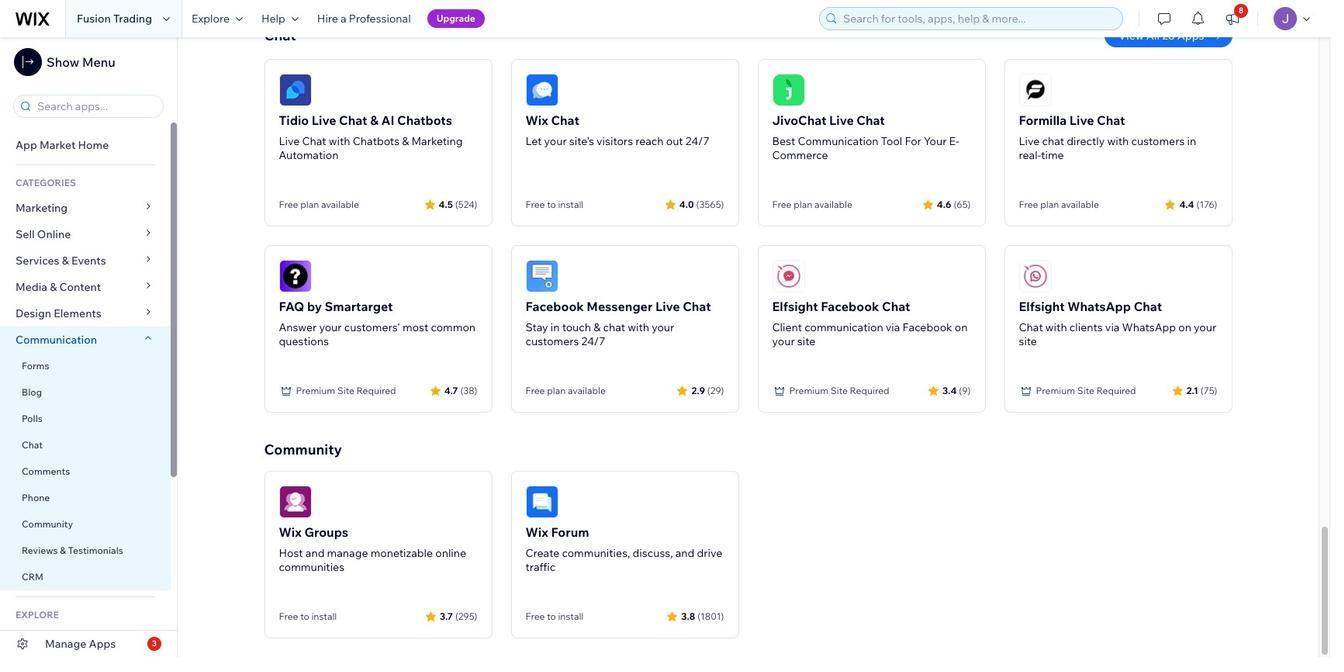 Task type: locate. For each thing, give the bounding box(es) containing it.
trading
[[113, 12, 152, 26]]

your inside elfsight whatsapp chat chat with clients via whatsapp on your site
[[1194, 320, 1217, 334]]

to for wix groups
[[300, 611, 309, 622]]

premium site required for facebook
[[789, 385, 890, 396]]

on up the 2.1
[[1179, 320, 1192, 334]]

free to install down communities
[[279, 611, 337, 622]]

Search apps... field
[[33, 95, 158, 117]]

show
[[47, 54, 79, 70]]

8
[[1239, 5, 1244, 16]]

discuss,
[[633, 546, 673, 560]]

with inside tidio live chat & ai chatbots live chat with chatbots & marketing automation
[[329, 134, 350, 148]]

your inside elfsight facebook chat client communication via facebook on your site
[[772, 334, 795, 348]]

reviews & testimonials
[[22, 545, 123, 556]]

facebook up stay
[[526, 299, 584, 314]]

wix inside wix chat let your site's visitors reach out 24/7
[[526, 112, 548, 128]]

visitors
[[597, 134, 633, 148]]

customers'
[[344, 320, 400, 334]]

all
[[1147, 29, 1160, 43]]

free down traffic
[[526, 611, 545, 622]]

3 site from the left
[[1077, 385, 1095, 396]]

chat inside jivochat live chat best communication tool for your e- commerce
[[857, 112, 885, 128]]

facebook messenger live chat stay in touch & chat with your customers 24/7
[[526, 299, 711, 348]]

chatbots down ai
[[353, 134, 400, 148]]

2.9
[[692, 384, 705, 396]]

0 horizontal spatial community
[[22, 518, 73, 530]]

on inside elfsight whatsapp chat chat with clients via whatsapp on your site
[[1179, 320, 1192, 334]]

required down customers'
[[357, 385, 396, 396]]

premium site required down communication
[[789, 385, 890, 396]]

via right communication
[[886, 320, 900, 334]]

0 horizontal spatial communication
[[16, 333, 99, 347]]

tidio live chat & ai chatbots live chat with chatbots & marketing automation
[[279, 112, 463, 162]]

0 horizontal spatial elfsight
[[772, 299, 818, 314]]

2 via from the left
[[1105, 320, 1120, 334]]

required down elfsight whatsapp chat chat with clients via whatsapp on your site
[[1097, 385, 1136, 396]]

required for whatsapp
[[1097, 385, 1136, 396]]

0 horizontal spatial premium
[[296, 385, 335, 396]]

0 horizontal spatial on
[[955, 320, 968, 334]]

phone link
[[0, 485, 171, 511]]

premium site required down the clients
[[1036, 385, 1136, 396]]

required for by
[[357, 385, 396, 396]]

2 horizontal spatial required
[[1097, 385, 1136, 396]]

upgrade button
[[427, 9, 485, 28]]

wix inside wix forum create communities, discuss, and drive traffic
[[526, 524, 548, 540]]

1 premium from the left
[[296, 385, 335, 396]]

your inside faq by smartarget answer your customers' most common questions
[[319, 320, 342, 334]]

0 horizontal spatial customers
[[526, 334, 579, 348]]

free plan available down commerce
[[772, 199, 853, 210]]

2 required from the left
[[850, 385, 890, 396]]

customers down facebook messenger live chat logo
[[526, 334, 579, 348]]

reviews
[[22, 545, 58, 556]]

real-
[[1019, 148, 1041, 162]]

available down the 'time'
[[1061, 199, 1099, 210]]

1 vertical spatial apps
[[89, 637, 116, 651]]

1 horizontal spatial in
[[1187, 134, 1197, 148]]

site down communication
[[831, 385, 848, 396]]

& inside facebook messenger live chat stay in touch & chat with your customers 24/7
[[594, 320, 601, 334]]

host
[[279, 546, 303, 560]]

free down commerce
[[772, 199, 792, 210]]

menu
[[82, 54, 115, 70]]

1 and from the left
[[306, 546, 325, 560]]

app
[[16, 138, 37, 152]]

professional
[[349, 12, 411, 26]]

your
[[544, 134, 567, 148], [319, 320, 342, 334], [652, 320, 674, 334], [1194, 320, 1217, 334], [772, 334, 795, 348]]

your down the messenger
[[652, 320, 674, 334]]

free for communication
[[772, 199, 792, 210]]

free plan available down automation
[[279, 199, 359, 210]]

testimonials
[[68, 545, 123, 556]]

and left drive
[[676, 546, 695, 560]]

1 horizontal spatial communication
[[798, 134, 879, 148]]

free plan available down the 'time'
[[1019, 199, 1099, 210]]

site
[[337, 385, 355, 396], [831, 385, 848, 396], [1077, 385, 1095, 396]]

jivochat
[[772, 112, 827, 128]]

0 horizontal spatial site
[[337, 385, 355, 396]]

wix up host at the left bottom of the page
[[279, 524, 302, 540]]

0 horizontal spatial marketing
[[16, 201, 68, 215]]

available down the touch
[[568, 385, 606, 396]]

wix inside wix groups host and manage monetizable online communities
[[279, 524, 302, 540]]

via right the clients
[[1105, 320, 1120, 334]]

0 vertical spatial community
[[264, 441, 342, 459]]

marketing up 4.5
[[412, 134, 463, 148]]

1 site from the left
[[797, 334, 816, 348]]

community up reviews
[[22, 518, 73, 530]]

communication down jivochat
[[798, 134, 879, 148]]

2 elfsight from the left
[[1019, 299, 1065, 314]]

site left the clients
[[1019, 334, 1037, 348]]

4.6
[[937, 198, 952, 210]]

your up 2.1 (75)
[[1194, 320, 1217, 334]]

1 horizontal spatial and
[[676, 546, 695, 560]]

3 premium site required from the left
[[1036, 385, 1136, 396]]

app market home
[[16, 138, 109, 152]]

24/7 down the messenger
[[582, 334, 606, 348]]

your down by
[[319, 320, 342, 334]]

available
[[321, 199, 359, 210], [815, 199, 853, 210], [1061, 199, 1099, 210], [568, 385, 606, 396]]

live right the messenger
[[656, 299, 680, 314]]

chat inside facebook messenger live chat stay in touch & chat with your customers 24/7
[[603, 320, 625, 334]]

apps right 28
[[1178, 29, 1205, 43]]

1 horizontal spatial marketing
[[412, 134, 463, 148]]

wix up create
[[526, 524, 548, 540]]

elfsight down elfsight whatsapp chat logo
[[1019, 299, 1065, 314]]

3 required from the left
[[1097, 385, 1136, 396]]

available down automation
[[321, 199, 359, 210]]

design
[[16, 306, 51, 320]]

1 horizontal spatial premium site required
[[789, 385, 890, 396]]

and down groups
[[306, 546, 325, 560]]

0 horizontal spatial required
[[357, 385, 396, 396]]

1 horizontal spatial customers
[[1132, 134, 1185, 148]]

2 horizontal spatial premium
[[1036, 385, 1075, 396]]

2 horizontal spatial site
[[1077, 385, 1095, 396]]

1 horizontal spatial elfsight
[[1019, 299, 1065, 314]]

chatbots right ai
[[397, 112, 452, 128]]

1 horizontal spatial site
[[1019, 334, 1037, 348]]

plan down automation
[[300, 199, 319, 210]]

wix forum create communities, discuss, and drive traffic
[[526, 524, 723, 574]]

by
[[307, 299, 322, 314]]

&
[[370, 112, 379, 128], [402, 134, 409, 148], [62, 254, 69, 268], [50, 280, 57, 294], [594, 320, 601, 334], [60, 545, 66, 556]]

facebook inside facebook messenger live chat stay in touch & chat with your customers 24/7
[[526, 299, 584, 314]]

sell online link
[[0, 221, 171, 247]]

3.4
[[943, 384, 957, 396]]

1 vertical spatial marketing
[[16, 201, 68, 215]]

to
[[547, 199, 556, 210], [300, 611, 309, 622], [547, 611, 556, 622]]

free down communities
[[279, 611, 298, 622]]

0 vertical spatial in
[[1187, 134, 1197, 148]]

1 horizontal spatial 24/7
[[686, 134, 710, 148]]

apps
[[1178, 29, 1205, 43], [89, 637, 116, 651]]

4.0
[[679, 198, 694, 210]]

1 horizontal spatial chat
[[1042, 134, 1065, 148]]

premium for facebook
[[789, 385, 829, 396]]

live inside jivochat live chat best communication tool for your e- commerce
[[829, 112, 854, 128]]

online
[[435, 546, 466, 560]]

free down real-
[[1019, 199, 1038, 210]]

1 horizontal spatial apps
[[1178, 29, 1205, 43]]

3 premium from the left
[[1036, 385, 1075, 396]]

marketing link
[[0, 195, 171, 221]]

time
[[1041, 148, 1064, 162]]

manage
[[327, 546, 368, 560]]

0 vertical spatial marketing
[[412, 134, 463, 148]]

plan for communication
[[794, 199, 813, 210]]

2.9 (29)
[[692, 384, 724, 396]]

available for chat
[[1061, 199, 1099, 210]]

1 vertical spatial in
[[551, 320, 560, 334]]

0 horizontal spatial and
[[306, 546, 325, 560]]

2 site from the left
[[1019, 334, 1037, 348]]

your left communication
[[772, 334, 795, 348]]

plan
[[300, 199, 319, 210], [794, 199, 813, 210], [1041, 199, 1059, 210], [547, 385, 566, 396]]

1 elfsight from the left
[[772, 299, 818, 314]]

1 horizontal spatial community
[[264, 441, 342, 459]]

jivochat live chat logo image
[[772, 74, 805, 106]]

formilla live chat logo image
[[1019, 74, 1052, 106]]

chat inside formilla live chat live chat directly with customers in real-time
[[1042, 134, 1065, 148]]

e-
[[949, 134, 959, 148]]

explore
[[16, 609, 59, 621]]

24/7 right out on the top right of the page
[[686, 134, 710, 148]]

1 vertical spatial customers
[[526, 334, 579, 348]]

0 horizontal spatial in
[[551, 320, 560, 334]]

1 vertical spatial chat
[[603, 320, 625, 334]]

0 vertical spatial customers
[[1132, 134, 1185, 148]]

1 horizontal spatial site
[[831, 385, 848, 396]]

in right stay
[[551, 320, 560, 334]]

sidebar element
[[0, 37, 178, 657]]

your right "let"
[[544, 134, 567, 148]]

whatsapp up the clients
[[1068, 299, 1131, 314]]

1 required from the left
[[357, 385, 396, 396]]

hire a professional link
[[308, 0, 420, 37]]

whatsapp right the clients
[[1122, 320, 1176, 334]]

live up directly
[[1070, 112, 1094, 128]]

free plan available for stay
[[526, 385, 606, 396]]

whatsapp
[[1068, 299, 1131, 314], [1122, 320, 1176, 334]]

1 vertical spatial community
[[22, 518, 73, 530]]

forum
[[551, 524, 589, 540]]

(65)
[[954, 198, 971, 210]]

0 horizontal spatial facebook
[[526, 299, 584, 314]]

wix groups host and manage monetizable online communities
[[279, 524, 466, 574]]

blog link
[[0, 379, 171, 406]]

4.5
[[439, 198, 453, 210]]

elfsight inside elfsight facebook chat client communication via facebook on your site
[[772, 299, 818, 314]]

fusion trading
[[77, 12, 152, 26]]

1 on from the left
[[955, 320, 968, 334]]

to down communities
[[300, 611, 309, 622]]

premium site required for whatsapp
[[1036, 385, 1136, 396]]

0 horizontal spatial apps
[[89, 637, 116, 651]]

1 horizontal spatial via
[[1105, 320, 1120, 334]]

2 premium from the left
[[789, 385, 829, 396]]

communication
[[798, 134, 879, 148], [16, 333, 99, 347]]

premium down the clients
[[1036, 385, 1075, 396]]

0 vertical spatial 24/7
[[686, 134, 710, 148]]

free down stay
[[526, 385, 545, 396]]

free down "let"
[[526, 199, 545, 210]]

in
[[1187, 134, 1197, 148], [551, 320, 560, 334]]

(29)
[[707, 384, 724, 396]]

site's
[[569, 134, 594, 148]]

to down traffic
[[547, 611, 556, 622]]

wix chat logo image
[[526, 74, 558, 106]]

0 vertical spatial apps
[[1178, 29, 1205, 43]]

available down commerce
[[815, 199, 853, 210]]

plan down the 'time'
[[1041, 199, 1059, 210]]

traffic
[[526, 560, 556, 574]]

free to install down traffic
[[526, 611, 584, 622]]

communication down design elements
[[16, 333, 99, 347]]

0 vertical spatial chat
[[1042, 134, 1065, 148]]

plan down commerce
[[794, 199, 813, 210]]

wix forum logo image
[[526, 486, 558, 518]]

apps right manage
[[89, 637, 116, 651]]

customers up 4.4
[[1132, 134, 1185, 148]]

free down automation
[[279, 199, 298, 210]]

site down elfsight facebook chat logo
[[797, 334, 816, 348]]

live right jivochat
[[829, 112, 854, 128]]

chat inside formilla live chat live chat directly with customers in real-time
[[1097, 112, 1125, 128]]

1 vertical spatial 24/7
[[582, 334, 606, 348]]

upgrade
[[437, 12, 475, 24]]

marketing
[[412, 134, 463, 148], [16, 201, 68, 215]]

polls
[[22, 413, 43, 424]]

view
[[1119, 29, 1144, 43]]

chat inside elfsight facebook chat client communication via facebook on your site
[[882, 299, 910, 314]]

0 horizontal spatial 24/7
[[582, 334, 606, 348]]

elfsight inside elfsight whatsapp chat chat with clients via whatsapp on your site
[[1019, 299, 1065, 314]]

customers inside facebook messenger live chat stay in touch & chat with your customers 24/7
[[526, 334, 579, 348]]

app market home link
[[0, 132, 171, 158]]

2 site from the left
[[831, 385, 848, 396]]

0 horizontal spatial via
[[886, 320, 900, 334]]

1 horizontal spatial on
[[1179, 320, 1192, 334]]

2 on from the left
[[1179, 320, 1192, 334]]

premium
[[296, 385, 335, 396], [789, 385, 829, 396], [1036, 385, 1075, 396]]

chat
[[1042, 134, 1065, 148], [603, 320, 625, 334]]

marketing down categories
[[16, 201, 68, 215]]

1 premium site required from the left
[[296, 385, 396, 396]]

0 horizontal spatial chat
[[603, 320, 625, 334]]

1 horizontal spatial required
[[850, 385, 890, 396]]

plan down stay
[[547, 385, 566, 396]]

stay
[[526, 320, 548, 334]]

0 vertical spatial chatbots
[[397, 112, 452, 128]]

free to install
[[526, 199, 584, 210], [279, 611, 337, 622], [526, 611, 584, 622]]

common
[[431, 320, 476, 334]]

install down communities,
[[558, 611, 584, 622]]

(9)
[[959, 384, 971, 396]]

install
[[558, 199, 584, 210], [311, 611, 337, 622], [558, 611, 584, 622]]

community up wix groups logo
[[264, 441, 342, 459]]

wix for wix chat
[[526, 112, 548, 128]]

premium down client
[[789, 385, 829, 396]]

monetizable
[[371, 546, 433, 560]]

free plan available down the touch
[[526, 385, 606, 396]]

1 vertical spatial communication
[[16, 333, 99, 347]]

0 horizontal spatial site
[[797, 334, 816, 348]]

premium site required down questions
[[296, 385, 396, 396]]

sell online
[[16, 227, 71, 241]]

best
[[772, 134, 795, 148]]

in up 4.4
[[1187, 134, 1197, 148]]

install down communities
[[311, 611, 337, 622]]

chat down formilla
[[1042, 134, 1065, 148]]

facebook up the 3.4
[[903, 320, 952, 334]]

explore
[[192, 12, 230, 26]]

2 horizontal spatial premium site required
[[1036, 385, 1136, 396]]

0 vertical spatial communication
[[798, 134, 879, 148]]

site down the clients
[[1077, 385, 1095, 396]]

1 via from the left
[[886, 320, 900, 334]]

site inside elfsight whatsapp chat chat with clients via whatsapp on your site
[[1019, 334, 1037, 348]]

to up facebook messenger live chat logo
[[547, 199, 556, 210]]

smartarget
[[325, 299, 393, 314]]

elfsight facebook chat logo image
[[772, 260, 805, 292]]

1 horizontal spatial premium
[[789, 385, 829, 396]]

plan for chat
[[1041, 199, 1059, 210]]

elfsight up client
[[772, 299, 818, 314]]

communication
[[805, 320, 883, 334]]

with inside facebook messenger live chat stay in touch & chat with your customers 24/7
[[628, 320, 649, 334]]

chat down the messenger
[[603, 320, 625, 334]]

2 premium site required from the left
[[789, 385, 890, 396]]

0 horizontal spatial premium site required
[[296, 385, 396, 396]]

elfsight whatsapp chat logo image
[[1019, 260, 1052, 292]]

free
[[279, 199, 298, 210], [526, 199, 545, 210], [772, 199, 792, 210], [1019, 199, 1038, 210], [526, 385, 545, 396], [279, 611, 298, 622], [526, 611, 545, 622]]

available for ai
[[321, 199, 359, 210]]

site down customers'
[[337, 385, 355, 396]]

2 and from the left
[[676, 546, 695, 560]]

online
[[37, 227, 71, 241]]

1 site from the left
[[337, 385, 355, 396]]

Search for tools, apps, help & more... field
[[839, 8, 1118, 29]]

on up (9)
[[955, 320, 968, 334]]

facebook up communication
[[821, 299, 879, 314]]

and inside wix forum create communities, discuss, and drive traffic
[[676, 546, 695, 560]]

required down elfsight facebook chat client communication via facebook on your site
[[850, 385, 890, 396]]

and
[[306, 546, 325, 560], [676, 546, 695, 560]]

events
[[71, 254, 106, 268]]

premium down questions
[[296, 385, 335, 396]]

and inside wix groups host and manage monetizable online communities
[[306, 546, 325, 560]]

to for wix forum
[[547, 611, 556, 622]]

wix up "let"
[[526, 112, 548, 128]]

site for facebook
[[831, 385, 848, 396]]



Task type: describe. For each thing, give the bounding box(es) containing it.
free to install for wix forum
[[526, 611, 584, 622]]

available for stay
[[568, 385, 606, 396]]

out
[[666, 134, 683, 148]]

elfsight for elfsight facebook chat
[[772, 299, 818, 314]]

3.7
[[440, 610, 453, 622]]

free for ai
[[279, 199, 298, 210]]

tool
[[881, 134, 903, 148]]

comments
[[22, 466, 70, 477]]

4.7 (38)
[[444, 384, 478, 396]]

hire a professional
[[317, 12, 411, 26]]

facebook messenger live chat logo image
[[526, 260, 558, 292]]

elements
[[54, 306, 102, 320]]

your inside wix chat let your site's visitors reach out 24/7
[[544, 134, 567, 148]]

required for facebook
[[850, 385, 890, 396]]

install for wix groups
[[311, 611, 337, 622]]

groups
[[304, 524, 348, 540]]

phone
[[22, 492, 50, 504]]

forms link
[[0, 353, 171, 379]]

24/7 inside wix chat let your site's visitors reach out 24/7
[[686, 134, 710, 148]]

2.1
[[1187, 384, 1199, 396]]

formilla
[[1019, 112, 1067, 128]]

communication inside jivochat live chat best communication tool for your e- commerce
[[798, 134, 879, 148]]

2 horizontal spatial facebook
[[903, 320, 952, 334]]

on inside elfsight facebook chat client communication via facebook on your site
[[955, 320, 968, 334]]

for
[[905, 134, 922, 148]]

services & events link
[[0, 247, 171, 274]]

crm link
[[0, 564, 171, 590]]

questions
[[279, 334, 329, 348]]

view all 28 apps link
[[1105, 24, 1232, 47]]

plan for stay
[[547, 385, 566, 396]]

view all 28 apps
[[1119, 29, 1205, 43]]

premium site required for by
[[296, 385, 396, 396]]

4.4 (176)
[[1180, 198, 1218, 210]]

wix chat let your site's visitors reach out 24/7
[[526, 112, 710, 148]]

install for wix forum
[[558, 611, 584, 622]]

customers inside formilla live chat live chat directly with customers in real-time
[[1132, 134, 1185, 148]]

marketing inside marketing link
[[16, 201, 68, 215]]

categories
[[16, 177, 76, 189]]

wix groups logo image
[[279, 486, 312, 518]]

elfsight facebook chat client communication via facebook on your site
[[772, 299, 968, 348]]

answer
[[279, 320, 317, 334]]

3.8
[[681, 610, 695, 622]]

free plan available for ai
[[279, 199, 359, 210]]

free for chat
[[1019, 199, 1038, 210]]

live down formilla
[[1019, 134, 1040, 148]]

free plan available for chat
[[1019, 199, 1099, 210]]

premium for by
[[296, 385, 335, 396]]

3.8 (1801)
[[681, 610, 724, 622]]

elfsight for elfsight whatsapp chat
[[1019, 299, 1065, 314]]

(176)
[[1197, 198, 1218, 210]]

market
[[40, 138, 76, 152]]

ai
[[381, 112, 394, 128]]

home
[[78, 138, 109, 152]]

live inside facebook messenger live chat stay in touch & chat with your customers 24/7
[[656, 299, 680, 314]]

help button
[[252, 0, 308, 37]]

manage apps
[[45, 637, 116, 651]]

communities
[[279, 560, 345, 574]]

help
[[261, 12, 285, 26]]

(3565)
[[696, 198, 724, 210]]

28
[[1162, 29, 1175, 43]]

wix for wix forum
[[526, 524, 548, 540]]

content
[[59, 280, 101, 294]]

most
[[403, 320, 429, 334]]

communities,
[[562, 546, 630, 560]]

show menu button
[[14, 48, 115, 76]]

live right tidio
[[312, 112, 336, 128]]

site for by
[[337, 385, 355, 396]]

24/7 inside facebook messenger live chat stay in touch & chat with your customers 24/7
[[582, 334, 606, 348]]

community link
[[0, 511, 171, 538]]

4.0 (3565)
[[679, 198, 724, 210]]

with inside elfsight whatsapp chat chat with clients via whatsapp on your site
[[1046, 320, 1067, 334]]

a
[[341, 12, 347, 26]]

plan for ai
[[300, 199, 319, 210]]

reviews & testimonials link
[[0, 538, 171, 564]]

apps inside sidebar element
[[89, 637, 116, 651]]

media & content
[[16, 280, 101, 294]]

directly
[[1067, 134, 1105, 148]]

clients
[[1070, 320, 1103, 334]]

0 vertical spatial whatsapp
[[1068, 299, 1131, 314]]

chat inside wix chat let your site's visitors reach out 24/7
[[551, 112, 579, 128]]

install down site's
[[558, 199, 584, 210]]

automation
[[279, 148, 339, 162]]

live down tidio
[[279, 134, 300, 148]]

site for whatsapp
[[1077, 385, 1095, 396]]

chat inside sidebar element
[[22, 439, 43, 451]]

free for stay
[[526, 385, 545, 396]]

free to install down "let"
[[526, 199, 584, 210]]

via inside elfsight facebook chat client communication via facebook on your site
[[886, 320, 900, 334]]

media
[[16, 280, 47, 294]]

site inside elfsight facebook chat client communication via facebook on your site
[[797, 334, 816, 348]]

tidio live chat & ai chatbots logo image
[[279, 74, 312, 106]]

formilla live chat live chat directly with customers in real-time
[[1019, 112, 1197, 162]]

faq
[[279, 299, 304, 314]]

marketing inside tidio live chat & ai chatbots live chat with chatbots & marketing automation
[[412, 134, 463, 148]]

show menu
[[47, 54, 115, 70]]

4.7
[[444, 384, 458, 396]]

faq by smartarget logo image
[[279, 260, 312, 292]]

chat link
[[0, 432, 171, 459]]

via inside elfsight whatsapp chat chat with clients via whatsapp on your site
[[1105, 320, 1120, 334]]

in inside formilla live chat live chat directly with customers in real-time
[[1187, 134, 1197, 148]]

drive
[[697, 546, 723, 560]]

(75)
[[1201, 384, 1218, 396]]

polls link
[[0, 406, 171, 432]]

2.1 (75)
[[1187, 384, 1218, 396]]

available for communication
[[815, 199, 853, 210]]

with inside formilla live chat live chat directly with customers in real-time
[[1108, 134, 1129, 148]]

jivochat live chat best communication tool for your e- commerce
[[772, 112, 959, 162]]

design elements link
[[0, 300, 171, 327]]

client
[[772, 320, 802, 334]]

communication inside sidebar element
[[16, 333, 99, 347]]

free plan available for communication
[[772, 199, 853, 210]]

services
[[16, 254, 59, 268]]

forms
[[22, 360, 49, 372]]

free to install for wix groups
[[279, 611, 337, 622]]

1 horizontal spatial facebook
[[821, 299, 879, 314]]

free for site's
[[526, 199, 545, 210]]

sell
[[16, 227, 35, 241]]

premium for whatsapp
[[1036, 385, 1075, 396]]

your inside facebook messenger live chat stay in touch & chat with your customers 24/7
[[652, 320, 674, 334]]

8 button
[[1216, 0, 1250, 37]]

wix for wix groups
[[279, 524, 302, 540]]

chat inside facebook messenger live chat stay in touch & chat with your customers 24/7
[[683, 299, 711, 314]]

1 vertical spatial chatbots
[[353, 134, 400, 148]]

community inside sidebar element
[[22, 518, 73, 530]]

your
[[924, 134, 947, 148]]

1 vertical spatial whatsapp
[[1122, 320, 1176, 334]]

let
[[526, 134, 542, 148]]

crm
[[22, 571, 43, 583]]

in inside facebook messenger live chat stay in touch & chat with your customers 24/7
[[551, 320, 560, 334]]

hire
[[317, 12, 338, 26]]



Task type: vqa. For each thing, say whether or not it's contained in the screenshot.
the "Search Add a powerful search to your website"
no



